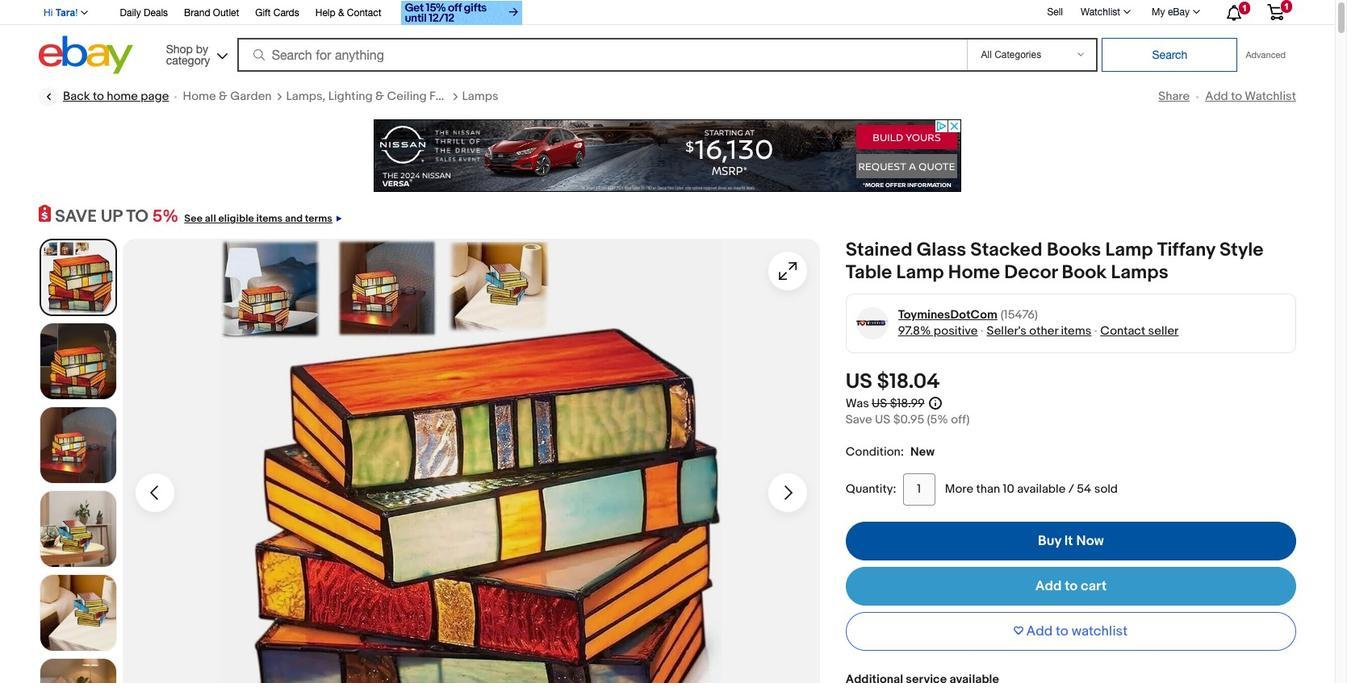 Task type: locate. For each thing, give the bounding box(es) containing it.
& inside account navigation
[[338, 7, 344, 19]]

it
[[1065, 533, 1073, 549]]

contact left seller
[[1101, 323, 1146, 339]]

home
[[183, 89, 216, 104], [949, 261, 1000, 284]]

watchlist right the sell link
[[1081, 6, 1121, 18]]

0 horizontal spatial items
[[256, 212, 283, 225]]

2 vertical spatial add
[[1027, 624, 1053, 640]]

1
[[1284, 2, 1289, 11], [1243, 3, 1247, 13]]

add down add to cart
[[1027, 624, 1053, 640]]

help
[[315, 7, 336, 19]]

items
[[256, 212, 283, 225], [1061, 323, 1092, 339]]

1 horizontal spatial lamps
[[1111, 261, 1169, 284]]

to
[[93, 89, 104, 104], [1231, 89, 1243, 104], [1065, 579, 1078, 595], [1056, 624, 1069, 640]]

decor
[[1005, 261, 1058, 284]]

my ebay
[[1152, 6, 1190, 18]]

brand outlet
[[184, 7, 239, 19]]

lamps right book
[[1111, 261, 1169, 284]]

contact right help
[[347, 7, 382, 19]]

quantity:
[[846, 482, 897, 497]]

& left the ceiling
[[376, 89, 384, 104]]

now
[[1077, 533, 1104, 549]]

advanced
[[1246, 50, 1286, 60]]

watchlist
[[1081, 6, 1121, 18], [1245, 89, 1297, 104]]

stained
[[846, 239, 913, 261]]

1 horizontal spatial watchlist
[[1245, 89, 1297, 104]]

style
[[1220, 239, 1264, 261]]

to for home
[[93, 89, 104, 104]]

save
[[846, 412, 873, 428]]

us right was
[[872, 396, 888, 411]]

to inside "link"
[[93, 89, 104, 104]]

see all eligible items and terms link
[[179, 207, 341, 228]]

new
[[911, 445, 935, 460]]

lamps right fans
[[462, 89, 499, 104]]

picture 1 of 8 image
[[41, 240, 115, 315]]

1 vertical spatial us
[[872, 396, 888, 411]]

0 vertical spatial home
[[183, 89, 216, 104]]

shop by category banner
[[35, 0, 1297, 78]]

watchlist down advanced link
[[1245, 89, 1297, 104]]

gift cards
[[255, 7, 299, 19]]

fans
[[430, 89, 455, 104]]

save
[[55, 207, 97, 228]]

daily deals link
[[120, 5, 168, 23]]

add inside button
[[1027, 624, 1053, 640]]

us up was
[[846, 369, 873, 395]]

0 vertical spatial contact
[[347, 7, 382, 19]]

back to home page link
[[39, 87, 169, 107]]

1 up advanced at the top right of page
[[1284, 2, 1289, 11]]

my
[[1152, 6, 1165, 18]]

to right 'back'
[[93, 89, 104, 104]]

more than 10 available / 54 sold
[[945, 482, 1118, 497]]

1 vertical spatial contact
[[1101, 323, 1146, 339]]

2 vertical spatial us
[[875, 412, 891, 428]]

0 horizontal spatial 1
[[1243, 3, 1247, 13]]

97.8% positive
[[898, 323, 978, 339]]

lamp
[[1106, 239, 1153, 261], [897, 261, 944, 284]]

picture 4 of 8 image
[[40, 491, 116, 567]]

add right share
[[1206, 89, 1229, 104]]

watchlist inside account navigation
[[1081, 6, 1121, 18]]

daily
[[120, 7, 141, 19]]

lamps, lighting & ceiling fans link
[[286, 89, 455, 105]]

advanced link
[[1238, 39, 1294, 71]]

lamp right books
[[1106, 239, 1153, 261]]

0 horizontal spatial contact
[[347, 7, 382, 19]]

see
[[184, 212, 203, 225]]

0 horizontal spatial home
[[183, 89, 216, 104]]

picture 5 of 8 image
[[40, 575, 116, 651]]

None submit
[[1102, 38, 1238, 72]]

my ebay link
[[1143, 2, 1208, 22]]

1 horizontal spatial items
[[1061, 323, 1092, 339]]

save up to 5%
[[55, 207, 179, 228]]

1 vertical spatial add
[[1036, 579, 1062, 595]]

1 link
[[1258, 0, 1294, 23]]

add
[[1206, 89, 1229, 104], [1036, 579, 1062, 595], [1027, 624, 1053, 640]]

share
[[1159, 89, 1190, 104]]

share button
[[1159, 89, 1190, 104]]

none submit inside 'shop by category' "banner"
[[1102, 38, 1238, 72]]

1 inside 1 dropdown button
[[1243, 3, 1247, 13]]

page
[[141, 89, 169, 104]]

& for contact
[[338, 7, 344, 19]]

& left garden
[[219, 89, 228, 104]]

add to watchlist
[[1027, 624, 1128, 640]]

0 vertical spatial watchlist
[[1081, 6, 1121, 18]]

watchlist link
[[1072, 2, 1138, 22]]

us down "was us $18.99"
[[875, 412, 891, 428]]

to inside button
[[1056, 624, 1069, 640]]

items left and
[[256, 212, 283, 225]]

to down advanced link
[[1231, 89, 1243, 104]]

0 horizontal spatial &
[[219, 89, 228, 104]]

lighting
[[328, 89, 373, 104]]

see all eligible items and terms
[[184, 212, 333, 225]]

to for cart
[[1065, 579, 1078, 595]]

& right help
[[338, 7, 344, 19]]

1 horizontal spatial &
[[338, 7, 344, 19]]

positive
[[934, 323, 978, 339]]

to left the watchlist
[[1056, 624, 1069, 640]]

1 horizontal spatial home
[[949, 261, 1000, 284]]

add to cart link
[[846, 567, 1297, 606]]

1 vertical spatial items
[[1061, 323, 1092, 339]]

1 horizontal spatial contact
[[1101, 323, 1146, 339]]

daily deals
[[120, 7, 168, 19]]

lamps link
[[462, 89, 499, 105]]

1 left 1 link
[[1243, 3, 1247, 13]]

was
[[846, 396, 869, 411]]

us for was
[[872, 396, 888, 411]]

hi
[[44, 7, 53, 19]]

toyminesdotcom (15476)
[[898, 307, 1038, 323]]

stained glass stacked books lamp tiffany style table lamp home decor book lamps
[[846, 239, 1264, 284]]

us
[[846, 369, 873, 395], [872, 396, 888, 411], [875, 412, 891, 428]]

1 horizontal spatial 1
[[1284, 2, 1289, 11]]

contact
[[347, 7, 382, 19], [1101, 323, 1146, 339]]

2 horizontal spatial &
[[376, 89, 384, 104]]

lamps, lighting & ceiling fans lamps
[[286, 89, 499, 104]]

home up the toyminesdotcom (15476)
[[949, 261, 1000, 284]]

items right other
[[1061, 323, 1092, 339]]

up
[[101, 207, 122, 228]]

1 vertical spatial watchlist
[[1245, 89, 1297, 104]]

lamp up the toyminesdotcom
[[897, 261, 944, 284]]

off)
[[951, 412, 970, 428]]

home down category at the top left of the page
[[183, 89, 216, 104]]

!
[[75, 7, 78, 19]]

1 vertical spatial home
[[949, 261, 1000, 284]]

0 vertical spatial lamps
[[462, 89, 499, 104]]

0 horizontal spatial watchlist
[[1081, 6, 1121, 18]]

1 vertical spatial lamps
[[1111, 261, 1169, 284]]

0 vertical spatial add
[[1206, 89, 1229, 104]]

$0.95
[[893, 412, 925, 428]]

shop by category button
[[159, 36, 231, 71]]

Search for anything text field
[[240, 40, 964, 70]]

1 inside 1 link
[[1284, 2, 1289, 11]]

add left cart
[[1036, 579, 1062, 595]]

to left cart
[[1065, 579, 1078, 595]]

cart
[[1081, 579, 1107, 595]]



Task type: describe. For each thing, give the bounding box(es) containing it.
(15476)
[[1001, 307, 1038, 323]]

/
[[1069, 482, 1075, 497]]

tara
[[55, 7, 75, 19]]

toyminesdotcom link
[[898, 307, 998, 323]]

brand outlet link
[[184, 5, 239, 23]]

contact seller link
[[1101, 323, 1179, 339]]

lamps inside stained glass stacked books lamp tiffany style table lamp home decor book lamps
[[1111, 261, 1169, 284]]

ceiling
[[387, 89, 427, 104]]

home & garden
[[183, 89, 272, 104]]

97.8%
[[898, 323, 931, 339]]

and
[[285, 212, 303, 225]]

save us $0.95 (5% off)
[[846, 412, 970, 428]]

1 horizontal spatial lamp
[[1106, 239, 1153, 261]]

outlet
[[213, 7, 239, 19]]

home
[[107, 89, 138, 104]]

get an extra 15% off image
[[401, 1, 522, 25]]

home inside stained glass stacked books lamp tiffany style table lamp home decor book lamps
[[949, 261, 1000, 284]]

contact inside account navigation
[[347, 7, 382, 19]]

97.8% positive link
[[898, 323, 978, 339]]

10
[[1003, 482, 1015, 497]]

help & contact
[[315, 7, 382, 19]]

help & contact link
[[315, 5, 382, 23]]

(5%
[[927, 412, 949, 428]]

picture 3 of 8 image
[[40, 407, 116, 483]]

back
[[63, 89, 90, 104]]

stained glass stacked books lamp tiffany style table lamp home decor book lamps - picture 1 of 8 image
[[123, 239, 820, 684]]

table
[[846, 261, 892, 284]]

all
[[205, 212, 216, 225]]

1 button
[[1213, 1, 1255, 23]]

sell
[[1048, 6, 1063, 17]]

brand
[[184, 7, 210, 19]]

sell link
[[1040, 6, 1071, 17]]

cards
[[273, 7, 299, 19]]

was us $18.99
[[846, 396, 925, 411]]

add for add to cart
[[1036, 579, 1062, 595]]

tiffany
[[1158, 239, 1216, 261]]

more
[[945, 482, 974, 497]]

seller
[[1149, 323, 1179, 339]]

ebay
[[1168, 6, 1190, 18]]

account navigation
[[35, 0, 1297, 27]]

category
[[166, 54, 210, 67]]

lamps,
[[286, 89, 326, 104]]

eligible
[[218, 212, 254, 225]]

garden
[[230, 89, 272, 104]]

0 vertical spatial items
[[256, 212, 283, 225]]

shop by category
[[166, 42, 210, 67]]

to for watchlist
[[1231, 89, 1243, 104]]

home inside home & garden link
[[183, 89, 216, 104]]

buy
[[1038, 533, 1062, 549]]

toyminesdotcom
[[898, 307, 998, 323]]

glass
[[917, 239, 967, 261]]

advertisement region
[[374, 119, 962, 192]]

condition: new
[[846, 445, 935, 460]]

than
[[976, 482, 1001, 497]]

Quantity: text field
[[903, 474, 935, 506]]

gift cards link
[[255, 5, 299, 23]]

& for garden
[[219, 89, 228, 104]]

add for add to watchlist
[[1027, 624, 1053, 640]]

hi tara !
[[44, 7, 78, 19]]

add to cart
[[1036, 579, 1107, 595]]

0 horizontal spatial lamp
[[897, 261, 944, 284]]

stacked
[[971, 239, 1043, 261]]

home & garden link
[[183, 89, 272, 105]]

us for save
[[875, 412, 891, 428]]

sold
[[1095, 482, 1118, 497]]

buy it now link
[[846, 522, 1297, 561]]

shop
[[166, 42, 193, 55]]

available
[[1017, 482, 1066, 497]]

add to watchlist
[[1206, 89, 1297, 104]]

toyminesdotcom image
[[856, 307, 889, 340]]

add to watchlist link
[[1206, 89, 1297, 104]]

5%
[[152, 207, 179, 228]]

to for watchlist
[[1056, 624, 1069, 640]]

us $18.04
[[846, 369, 940, 395]]

$18.99
[[890, 396, 925, 411]]

picture 2 of 8 image
[[40, 323, 116, 399]]

1 for 1 link
[[1284, 2, 1289, 11]]

terms
[[305, 212, 333, 225]]

seller's other items
[[987, 323, 1092, 339]]

contact seller
[[1101, 323, 1179, 339]]

watchlist
[[1072, 624, 1128, 640]]

gift
[[255, 7, 271, 19]]

book
[[1062, 261, 1107, 284]]

add to watchlist button
[[846, 612, 1297, 651]]

back to home page
[[63, 89, 169, 104]]

seller's
[[987, 323, 1027, 339]]

condition:
[[846, 445, 904, 460]]

add for add to watchlist
[[1206, 89, 1229, 104]]

0 vertical spatial us
[[846, 369, 873, 395]]

buy it now
[[1038, 533, 1104, 549]]

1 for 1 dropdown button
[[1243, 3, 1247, 13]]

0 horizontal spatial lamps
[[462, 89, 499, 104]]

seller's other items link
[[987, 323, 1092, 339]]

54
[[1077, 482, 1092, 497]]



Task type: vqa. For each thing, say whether or not it's contained in the screenshot.
off)
yes



